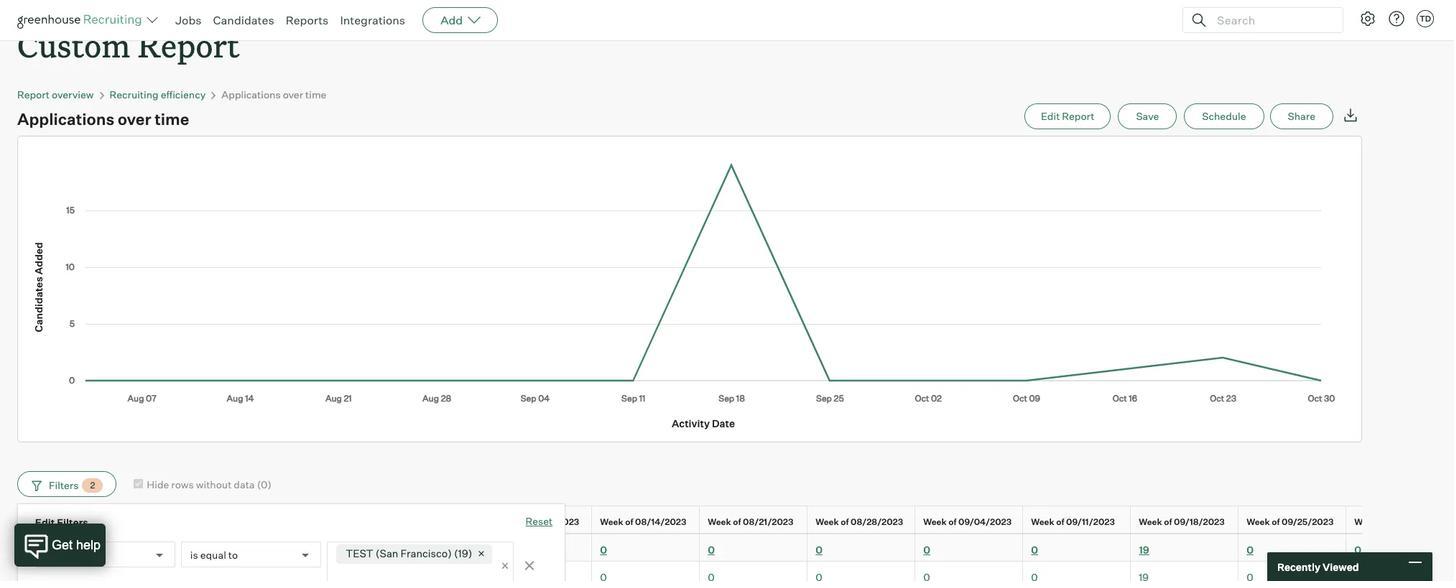 Task type: locate. For each thing, give the bounding box(es) containing it.
custom
[[17, 24, 130, 66]]

filters right filter image
[[49, 479, 79, 491]]

edit inside edit report link
[[1041, 110, 1060, 122]]

4 0 from the left
[[708, 544, 715, 556]]

1 horizontal spatial edit
[[1041, 110, 1060, 122]]

edit
[[1041, 110, 1060, 122], [35, 517, 55, 529]]

of left 08/21/2023
[[733, 517, 741, 528]]

of left 08/14/2023
[[625, 517, 633, 528]]

0 for 1st 0 link from right
[[1354, 544, 1361, 556]]

applications right efficiency
[[222, 89, 281, 101]]

schedule button
[[1184, 104, 1264, 129]]

week for week of 09/25/2023
[[1247, 517, 1270, 528]]

of left 09/04/2023
[[949, 517, 957, 528]]

19
[[1139, 544, 1149, 556]]

of for 08/28/2023
[[841, 517, 849, 528]]

of inside the week of 08/28/2023 column header
[[841, 517, 849, 528]]

hide rows without data (0)
[[147, 478, 272, 490]]

week left reset 'link'
[[492, 517, 516, 528]]

0
[[385, 544, 392, 556], [492, 544, 499, 556], [600, 544, 607, 556], [708, 544, 715, 556], [816, 544, 823, 556], [923, 544, 930, 556], [1031, 544, 1038, 556], [1247, 544, 1254, 556], [1354, 544, 1361, 556]]

save and schedule this report to revisit it! element
[[1118, 104, 1184, 129]]

1 vertical spatial over
[[118, 109, 151, 129]]

cell down francisco)
[[376, 562, 484, 581]]

applications down overview
[[17, 109, 114, 129]]

report left save
[[1062, 110, 1094, 122]]

1 horizontal spatial applications
[[222, 89, 281, 101]]

0 down week of 09/25/2023
[[1247, 544, 1254, 556]]

5 0 link from the left
[[816, 544, 823, 556]]

week of 08/21/2023 column header
[[700, 507, 810, 538]]

0 down week of 09/11/2023
[[1031, 544, 1038, 556]]

1 vertical spatial time
[[155, 109, 189, 129]]

of
[[517, 517, 526, 528], [625, 517, 633, 528], [733, 517, 741, 528], [841, 517, 849, 528], [949, 517, 957, 528], [1056, 517, 1064, 528], [1164, 517, 1172, 528], [1272, 517, 1280, 528], [1380, 517, 1388, 528]]

0 down week of 08/21/2023
[[708, 544, 715, 556]]

9 0 from the left
[[1354, 544, 1361, 556]]

0 down week of 09/04/2023
[[923, 544, 930, 556]]

of for 08/21/2023
[[733, 517, 741, 528]]

candidates link
[[213, 13, 274, 27]]

week
[[492, 517, 516, 528], [600, 517, 623, 528], [708, 517, 731, 528], [816, 517, 839, 528], [923, 517, 947, 528], [1031, 517, 1054, 528], [1139, 517, 1162, 528], [1247, 517, 1270, 528], [1354, 517, 1378, 528]]

3 week from the left
[[708, 517, 731, 528]]

1 0 link from the left
[[385, 544, 392, 556]]

2 0 link from the left
[[492, 544, 499, 556]]

edit for edit filters
[[35, 517, 55, 529]]

week left 09/04/2023
[[923, 517, 947, 528]]

0 horizontal spatial applications over time
[[17, 109, 189, 129]]

0 vertical spatial time
[[305, 89, 326, 101]]

0 down week of 08/28/2023
[[816, 544, 823, 556]]

save
[[1136, 110, 1159, 122]]

week of 09/25/2023 column header
[[1239, 507, 1349, 538]]

0 link down week of 09/11/2023
[[1031, 544, 1038, 556]]

reports
[[286, 13, 329, 27]]

integrations
[[340, 13, 405, 27]]

report inside edit report link
[[1062, 110, 1094, 122]]

week inside column header
[[600, 517, 623, 528]]

of left 08/28/2023
[[841, 517, 849, 528]]

report left overview
[[17, 89, 50, 101]]

1 horizontal spatial report
[[138, 24, 240, 66]]

recently
[[1277, 561, 1321, 573]]

08/28/2023
[[851, 517, 903, 528]]

of inside week of 08/14/2023 column header
[[625, 517, 633, 528]]

0 vertical spatial applications over time
[[222, 89, 326, 101]]

1 row from the top
[[17, 506, 1454, 538]]

0 down week of 08/14/2023
[[600, 544, 607, 556]]

week for week of 10/02/2023
[[1354, 517, 1378, 528]]

1 0 from the left
[[385, 544, 392, 556]]

0 link up viewed on the right of the page
[[1354, 544, 1361, 556]]

row containing job name
[[17, 506, 1454, 538]]

data
[[234, 478, 255, 490]]

integrations link
[[340, 13, 405, 27]]

08/14/2023
[[635, 517, 686, 528]]

0 right test
[[385, 544, 392, 556]]

filters
[[49, 479, 79, 491], [57, 517, 88, 529]]

of inside week of 09/04/2023 column header
[[949, 517, 957, 528]]

0 link down week of 08/21/2023
[[708, 544, 715, 556]]

0 link down week of 08/14/2023
[[600, 544, 607, 556]]

cell
[[17, 562, 53, 581], [269, 562, 376, 581], [376, 562, 484, 581], [484, 562, 592, 581]]

4 0 link from the left
[[708, 544, 715, 556]]

0 for 4th 0 link
[[708, 544, 715, 556]]

recruiting
[[110, 89, 159, 101]]

of left 09/11/2023
[[1056, 517, 1064, 528]]

applications
[[222, 89, 281, 101], [17, 109, 114, 129]]

week left 08/21/2023
[[708, 517, 731, 528]]

0 link right (19)
[[492, 544, 499, 556]]

2 horizontal spatial report
[[1062, 110, 1094, 122]]

0 vertical spatial report
[[138, 24, 240, 66]]

1 week from the left
[[492, 517, 516, 528]]

0 link down week of 09/04/2023
[[923, 544, 930, 556]]

week of 09/18/2023 column header
[[1131, 507, 1242, 538]]

configure image
[[1359, 10, 1377, 27]]

is equal to
[[190, 549, 238, 561]]

7 0 from the left
[[1031, 544, 1038, 556]]

7 week from the left
[[1139, 517, 1162, 528]]

19 link
[[1139, 544, 1149, 556]]

0 vertical spatial edit
[[1041, 110, 1060, 122]]

applications over time
[[222, 89, 326, 101], [17, 109, 189, 129]]

cell down reset 'link'
[[484, 562, 592, 581]]

0 horizontal spatial over
[[118, 109, 151, 129]]

of left reset 'link'
[[517, 517, 526, 528]]

week of 09/04/2023 column header
[[915, 507, 1026, 538]]

cell down edit filters
[[17, 562, 53, 581]]

0 vertical spatial over
[[283, 89, 303, 101]]

is
[[190, 549, 198, 561]]

9 0 link from the left
[[1354, 544, 1361, 556]]

add
[[441, 13, 463, 27]]

over
[[283, 89, 303, 101], [118, 109, 151, 129]]

2 row from the top
[[17, 534, 1454, 562]]

week of 08/14/2023 column header
[[592, 507, 703, 538]]

candidates
[[213, 13, 274, 27]]

09/25/2023
[[1282, 517, 1334, 528]]

of left 09/25/2023
[[1272, 517, 1280, 528]]

filters up "total"
[[57, 517, 88, 529]]

week left 10/02/2023
[[1354, 517, 1378, 528]]

8 week from the left
[[1247, 517, 1270, 528]]

0 for eighth 0 link from left
[[1247, 544, 1254, 556]]

6 week from the left
[[1031, 517, 1054, 528]]

of inside week of 08/07/2023 column header
[[517, 517, 526, 528]]

0 vertical spatial applications
[[222, 89, 281, 101]]

5 week from the left
[[923, 517, 947, 528]]

1 vertical spatial report
[[17, 89, 50, 101]]

week of 09/04/2023
[[923, 517, 1012, 528]]

report up efficiency
[[138, 24, 240, 66]]

10/02/2023
[[1390, 517, 1440, 528]]

9 week from the left
[[1354, 517, 1378, 528]]

5 0 from the left
[[816, 544, 823, 556]]

6 of from the left
[[1056, 517, 1064, 528]]

0 horizontal spatial edit
[[35, 517, 55, 529]]

of for 09/04/2023
[[949, 517, 957, 528]]

0 for 6th 0 link from the left
[[923, 544, 930, 556]]

8 0 from the left
[[1247, 544, 1254, 556]]

1 vertical spatial filters
[[57, 517, 88, 529]]

9 of from the left
[[1380, 517, 1388, 528]]

0 horizontal spatial time
[[155, 109, 189, 129]]

week of 08/14/2023
[[600, 517, 686, 528]]

3 cell from the left
[[376, 562, 484, 581]]

week left 09/25/2023
[[1247, 517, 1270, 528]]

7 of from the left
[[1164, 517, 1172, 528]]

0 horizontal spatial applications
[[17, 109, 114, 129]]

applications over time link
[[222, 89, 326, 101]]

cell down test
[[269, 562, 376, 581]]

Hide rows without data (0) checkbox
[[134, 479, 143, 488]]

3 of from the left
[[733, 517, 741, 528]]

of inside week of 08/21/2023 column header
[[733, 517, 741, 528]]

09/11/2023
[[1066, 517, 1115, 528]]

week for week of 08/21/2023
[[708, 517, 731, 528]]

2
[[90, 480, 95, 491]]

6 0 link from the left
[[923, 544, 930, 556]]

1 vertical spatial edit
[[35, 517, 55, 529]]

week left 09/11/2023
[[1031, 517, 1054, 528]]

0 horizontal spatial report
[[17, 89, 50, 101]]

2 vertical spatial report
[[1062, 110, 1094, 122]]

greenhouse recruiting image
[[17, 11, 147, 29]]

2 of from the left
[[625, 517, 633, 528]]

row group
[[17, 562, 1454, 581]]

report
[[138, 24, 240, 66], [17, 89, 50, 101], [1062, 110, 1094, 122]]

0 link right test
[[385, 544, 392, 556]]

jobs link
[[175, 13, 202, 27]]

of inside week of 09/25/2023 column header
[[1272, 517, 1280, 528]]

of left 10/02/2023
[[1380, 517, 1388, 528]]

test (san francisco) (19)
[[346, 547, 472, 560]]

1 vertical spatial applications
[[17, 109, 114, 129]]

week of 09/25/2023
[[1247, 517, 1334, 528]]

of inside week of 09/18/2023 column header
[[1164, 517, 1172, 528]]

week of 08/21/2023
[[708, 517, 794, 528]]

09/04/2023
[[958, 517, 1012, 528]]

week left 08/28/2023
[[816, 517, 839, 528]]

recently viewed
[[1277, 561, 1359, 573]]

edit report link
[[1024, 104, 1111, 129]]

recruiting efficiency
[[110, 89, 206, 101]]

report overview link
[[17, 89, 94, 101]]

2 week from the left
[[600, 517, 623, 528]]

0 for 8th 0 link from right
[[492, 544, 499, 556]]

name
[[79, 517, 104, 528]]

0 for 5th 0 link
[[816, 544, 823, 556]]

table
[[17, 506, 1454, 581]]

1 horizontal spatial over
[[283, 89, 303, 101]]

×
[[501, 557, 509, 573]]

4 cell from the left
[[484, 562, 592, 581]]

2 0 from the left
[[492, 544, 499, 556]]

6 0 from the left
[[923, 544, 930, 556]]

1 horizontal spatial applications over time
[[222, 89, 326, 101]]

of for 08/07/2023
[[517, 517, 526, 528]]

week up 19 link
[[1139, 517, 1162, 528]]

4 week from the left
[[816, 517, 839, 528]]

0 link down week of 09/25/2023
[[1247, 544, 1254, 556]]

share button
[[1270, 104, 1333, 129]]

0 right (19)
[[492, 544, 499, 556]]

hide
[[147, 478, 169, 490]]

recruiting efficiency link
[[110, 89, 206, 101]]

of left 09/18/2023
[[1164, 517, 1172, 528]]

week for week of 09/18/2023
[[1139, 517, 1162, 528]]

5 of from the left
[[949, 517, 957, 528]]

save button
[[1118, 104, 1177, 129]]

of for 09/11/2023
[[1056, 517, 1064, 528]]

0 link
[[385, 544, 392, 556], [492, 544, 499, 556], [600, 544, 607, 556], [708, 544, 715, 556], [816, 544, 823, 556], [923, 544, 930, 556], [1031, 544, 1038, 556], [1247, 544, 1254, 556], [1354, 544, 1361, 556]]

edit report
[[1041, 110, 1094, 122]]

3 row from the top
[[17, 562, 1454, 581]]

0 for ninth 0 link from the right
[[385, 544, 392, 556]]

column header
[[269, 507, 376, 533], [376, 507, 484, 533], [17, 535, 53, 561], [269, 535, 376, 561]]

09/18/2023
[[1174, 517, 1225, 528]]

0 up viewed on the right of the page
[[1354, 544, 1361, 556]]

schedule
[[1202, 110, 1246, 122]]

row containing total
[[17, 534, 1454, 562]]

8 of from the left
[[1272, 517, 1280, 528]]

francisco)
[[401, 547, 452, 560]]

0 link down week of 08/28/2023
[[816, 544, 823, 556]]

(19)
[[454, 547, 472, 560]]

edit filters
[[35, 517, 88, 529]]

1 of from the left
[[517, 517, 526, 528]]

week for week of 09/11/2023
[[1031, 517, 1054, 528]]

of inside week of 09/11/2023 column header
[[1056, 517, 1064, 528]]

week of 09/11/2023
[[1031, 517, 1115, 528]]

3 0 from the left
[[600, 544, 607, 556]]

time
[[305, 89, 326, 101], [155, 109, 189, 129]]

4 of from the left
[[841, 517, 849, 528]]

row
[[17, 506, 1454, 538], [17, 534, 1454, 562], [17, 562, 1454, 581]]

week left 08/14/2023
[[600, 517, 623, 528]]

efficiency
[[161, 89, 206, 101]]



Task type: describe. For each thing, give the bounding box(es) containing it.
08/07/2023
[[527, 517, 579, 528]]

week of 08/28/2023 column header
[[808, 507, 918, 538]]

td button
[[1417, 10, 1434, 27]]

equal
[[200, 549, 226, 561]]

job
[[61, 517, 77, 528]]

job name
[[61, 517, 104, 528]]

1 horizontal spatial time
[[305, 89, 326, 101]]

(san
[[376, 547, 398, 560]]

0 vertical spatial filters
[[49, 479, 79, 491]]

share
[[1288, 110, 1316, 122]]

overview
[[52, 89, 94, 101]]

total
[[61, 544, 86, 556]]

of for 09/25/2023
[[1272, 517, 1280, 528]]

of for 10/02/2023
[[1380, 517, 1388, 528]]

week of 08/07/2023 column header
[[484, 507, 595, 538]]

0 for 7th 0 link
[[1031, 544, 1038, 556]]

week for week of 08/28/2023
[[816, 517, 839, 528]]

to
[[228, 549, 238, 561]]

(0)
[[257, 478, 272, 490]]

add button
[[423, 7, 498, 33]]

week of 09/18/2023
[[1139, 517, 1225, 528]]

week of 09/11/2023 column header
[[1023, 507, 1134, 538]]

week for week of 08/14/2023
[[600, 517, 623, 528]]

table containing total
[[17, 506, 1454, 581]]

reports link
[[286, 13, 329, 27]]

jobs
[[175, 13, 202, 27]]

report for edit report
[[1062, 110, 1094, 122]]

rows
[[171, 478, 194, 490]]

week for week of 09/04/2023
[[923, 517, 947, 528]]

td
[[1420, 14, 1431, 24]]

1 cell from the left
[[17, 562, 53, 581]]

td button
[[1414, 7, 1437, 30]]

edit for edit report
[[1041, 110, 1060, 122]]

7 0 link from the left
[[1031, 544, 1038, 556]]

week of 08/28/2023
[[816, 517, 903, 528]]

filter image
[[29, 479, 42, 492]]

of for 09/18/2023
[[1164, 517, 1172, 528]]

custom report
[[17, 24, 240, 66]]

viewed
[[1323, 561, 1359, 573]]

3 0 link from the left
[[600, 544, 607, 556]]

2 cell from the left
[[269, 562, 376, 581]]

test
[[346, 547, 373, 560]]

8 0 link from the left
[[1247, 544, 1254, 556]]

1 vertical spatial applications over time
[[17, 109, 189, 129]]

without
[[196, 478, 232, 490]]

0 for 3rd 0 link from left
[[600, 544, 607, 556]]

week for week of 08/07/2023
[[492, 517, 516, 528]]

reset
[[526, 515, 553, 527]]

week of 08/07/2023
[[492, 517, 579, 528]]

week of 10/02/2023
[[1354, 517, 1440, 528]]

of for 08/14/2023
[[625, 517, 633, 528]]

download image
[[1342, 106, 1359, 124]]

report for custom report
[[138, 24, 240, 66]]

reset link
[[526, 515, 553, 530]]

total column header
[[53, 535, 269, 561]]

report overview
[[17, 89, 94, 101]]

08/21/2023
[[743, 517, 794, 528]]

Search text field
[[1213, 10, 1330, 31]]



Task type: vqa. For each thing, say whether or not it's contained in the screenshot.
Back link
no



